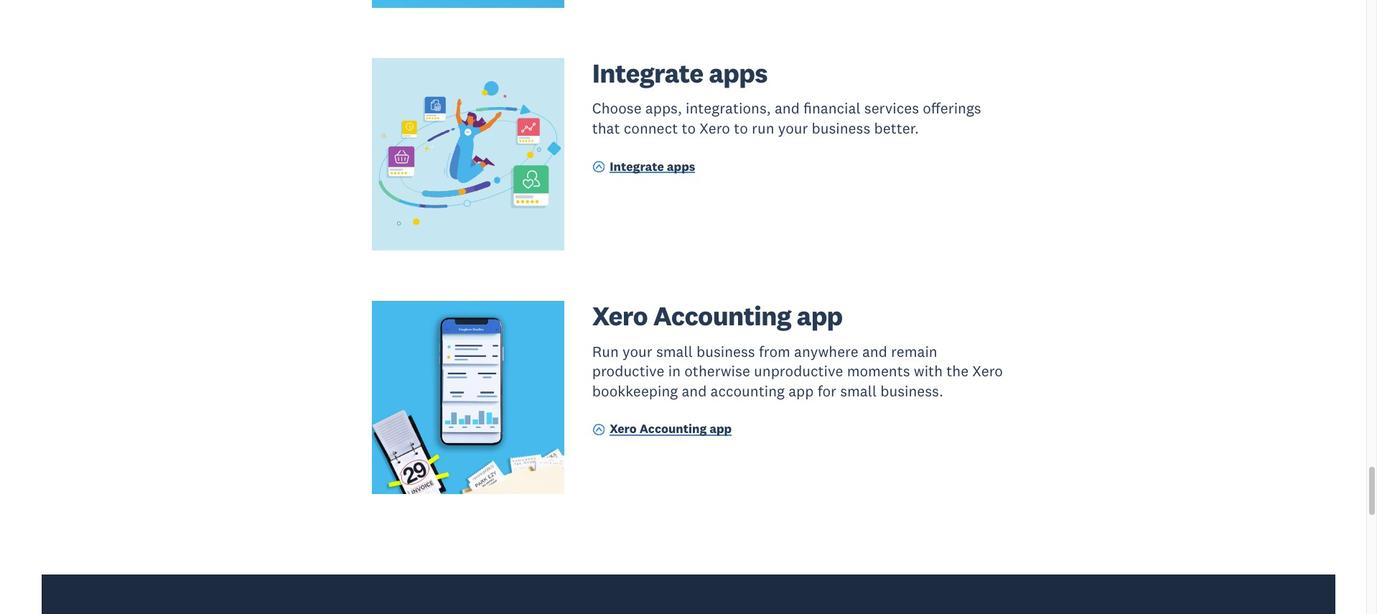 Task type: locate. For each thing, give the bounding box(es) containing it.
integrate apps down connect
[[610, 158, 696, 174]]

0 vertical spatial and
[[775, 99, 800, 118]]

run
[[752, 118, 775, 138]]

business
[[812, 118, 871, 138], [697, 342, 756, 361]]

xero down the 'integrations,' at top
[[700, 118, 731, 138]]

0 vertical spatial small
[[657, 342, 693, 361]]

and up moments
[[863, 342, 888, 361]]

integrate apps inside button
[[610, 158, 696, 174]]

otherwise
[[685, 362, 751, 381]]

integrate
[[592, 56, 704, 89], [610, 158, 664, 174]]

business up otherwise
[[697, 342, 756, 361]]

integrations,
[[686, 99, 771, 118]]

1 horizontal spatial your
[[779, 118, 808, 138]]

xero inside button
[[610, 421, 637, 437]]

with
[[914, 362, 943, 381]]

accounting down bookkeeping
[[640, 421, 707, 437]]

0 horizontal spatial to
[[682, 118, 696, 138]]

and left financial
[[775, 99, 800, 118]]

your
[[779, 118, 808, 138], [623, 342, 653, 361]]

0 horizontal spatial apps
[[667, 158, 696, 174]]

xero inside choose apps, integrations, and financial services offerings that connect to xero to run your business better.
[[700, 118, 731, 138]]

to down apps,
[[682, 118, 696, 138]]

your up productive
[[623, 342, 653, 361]]

and
[[775, 99, 800, 118], [863, 342, 888, 361], [682, 381, 707, 401]]

1 vertical spatial small
[[841, 381, 877, 401]]

0 vertical spatial apps
[[709, 56, 768, 89]]

0 horizontal spatial business
[[697, 342, 756, 361]]

1 vertical spatial business
[[697, 342, 756, 361]]

to left run
[[734, 118, 748, 138]]

small
[[657, 342, 693, 361], [841, 381, 877, 401]]

1 vertical spatial accounting
[[640, 421, 707, 437]]

xero accounting app
[[592, 299, 843, 333], [610, 421, 732, 437]]

that
[[592, 118, 620, 138]]

integrate apps button
[[592, 158, 696, 178]]

integrate down connect
[[610, 158, 664, 174]]

productive
[[592, 362, 665, 381]]

1 to from the left
[[682, 118, 696, 138]]

to
[[682, 118, 696, 138], [734, 118, 748, 138]]

run your small business from anywhere and remain productive in otherwise unproductive moments with the xero bookkeeping and accounting app for small business.
[[592, 342, 1004, 401]]

accounting
[[654, 299, 792, 333], [640, 421, 707, 437]]

1 vertical spatial integrate apps
[[610, 158, 696, 174]]

1 vertical spatial apps
[[667, 158, 696, 174]]

moments
[[847, 362, 911, 381]]

services
[[865, 99, 920, 118]]

1 vertical spatial xero accounting app
[[610, 421, 732, 437]]

apps down connect
[[667, 158, 696, 174]]

1 vertical spatial your
[[623, 342, 653, 361]]

2 vertical spatial app
[[710, 421, 732, 437]]

0 horizontal spatial and
[[682, 381, 707, 401]]

run
[[592, 342, 619, 361]]

and down otherwise
[[682, 381, 707, 401]]

business down financial
[[812, 118, 871, 138]]

1 vertical spatial integrate
[[610, 158, 664, 174]]

xero up the run
[[592, 299, 648, 333]]

from
[[759, 342, 791, 361]]

choose
[[592, 99, 642, 118]]

xero right the
[[973, 362, 1004, 381]]

business inside choose apps, integrations, and financial services offerings that connect to xero to run your business better.
[[812, 118, 871, 138]]

integrate up apps,
[[592, 56, 704, 89]]

your right run
[[779, 118, 808, 138]]

accounting up otherwise
[[654, 299, 792, 333]]

app
[[797, 299, 843, 333], [789, 381, 814, 401], [710, 421, 732, 437]]

xero inside run your small business from anywhere and remain productive in otherwise unproductive moments with the xero bookkeeping and accounting app for small business.
[[973, 362, 1004, 381]]

unproductive
[[754, 362, 844, 381]]

small up the in
[[657, 342, 693, 361]]

1 horizontal spatial small
[[841, 381, 877, 401]]

0 vertical spatial business
[[812, 118, 871, 138]]

small down moments
[[841, 381, 877, 401]]

0 horizontal spatial your
[[623, 342, 653, 361]]

xero down bookkeeping
[[610, 421, 637, 437]]

1 vertical spatial and
[[863, 342, 888, 361]]

xero
[[700, 118, 731, 138], [592, 299, 648, 333], [973, 362, 1004, 381], [610, 421, 637, 437]]

anywhere
[[795, 342, 859, 361]]

0 vertical spatial your
[[779, 118, 808, 138]]

1 vertical spatial app
[[789, 381, 814, 401]]

app up anywhere
[[797, 299, 843, 333]]

remain
[[892, 342, 938, 361]]

1 horizontal spatial to
[[734, 118, 748, 138]]

0 vertical spatial xero accounting app
[[592, 299, 843, 333]]

2 horizontal spatial and
[[863, 342, 888, 361]]

1 horizontal spatial business
[[812, 118, 871, 138]]

integrate apps up apps,
[[592, 56, 768, 89]]

1 horizontal spatial and
[[775, 99, 800, 118]]

app down unproductive
[[789, 381, 814, 401]]

apps up the 'integrations,' at top
[[709, 56, 768, 89]]

xero accounting app button
[[592, 421, 732, 440]]

0 horizontal spatial small
[[657, 342, 693, 361]]

integrate apps
[[592, 56, 768, 89], [610, 158, 696, 174]]

apps
[[709, 56, 768, 89], [667, 158, 696, 174]]

xero accounting app up otherwise
[[592, 299, 843, 333]]

xero accounting app down bookkeeping
[[610, 421, 732, 437]]

app down "accounting"
[[710, 421, 732, 437]]

your inside choose apps, integrations, and financial services offerings that connect to xero to run your business better.
[[779, 118, 808, 138]]



Task type: describe. For each thing, give the bounding box(es) containing it.
0 vertical spatial accounting
[[654, 299, 792, 333]]

accounting
[[711, 381, 785, 401]]

in
[[669, 362, 681, 381]]

2 vertical spatial and
[[682, 381, 707, 401]]

bookkeeping
[[592, 381, 678, 401]]

2 to from the left
[[734, 118, 748, 138]]

0 vertical spatial integrate apps
[[592, 56, 768, 89]]

for
[[818, 381, 837, 401]]

better.
[[875, 118, 920, 138]]

0 vertical spatial app
[[797, 299, 843, 333]]

and inside choose apps, integrations, and financial services offerings that connect to xero to run your business better.
[[775, 99, 800, 118]]

choose apps, integrations, and financial services offerings that connect to xero to run your business better.
[[592, 99, 982, 138]]

business.
[[881, 381, 944, 401]]

0 vertical spatial integrate
[[592, 56, 704, 89]]

1 horizontal spatial apps
[[709, 56, 768, 89]]

accounting inside button
[[640, 421, 707, 437]]

app inside run your small business from anywhere and remain productive in otherwise unproductive moments with the xero bookkeeping and accounting app for small business.
[[789, 381, 814, 401]]

the
[[947, 362, 969, 381]]

connect
[[624, 118, 678, 138]]

apps,
[[646, 99, 682, 118]]

offerings
[[923, 99, 982, 118]]

business inside run your small business from anywhere and remain productive in otherwise unproductive moments with the xero bookkeeping and accounting app for small business.
[[697, 342, 756, 361]]

apps inside button
[[667, 158, 696, 174]]

app inside button
[[710, 421, 732, 437]]

integrate inside button
[[610, 158, 664, 174]]

xero accounting app inside button
[[610, 421, 732, 437]]

your inside run your small business from anywhere and remain productive in otherwise unproductive moments with the xero bookkeeping and accounting app for small business.
[[623, 342, 653, 361]]

financial
[[804, 99, 861, 118]]



Task type: vqa. For each thing, say whether or not it's contained in the screenshot.
50%
no



